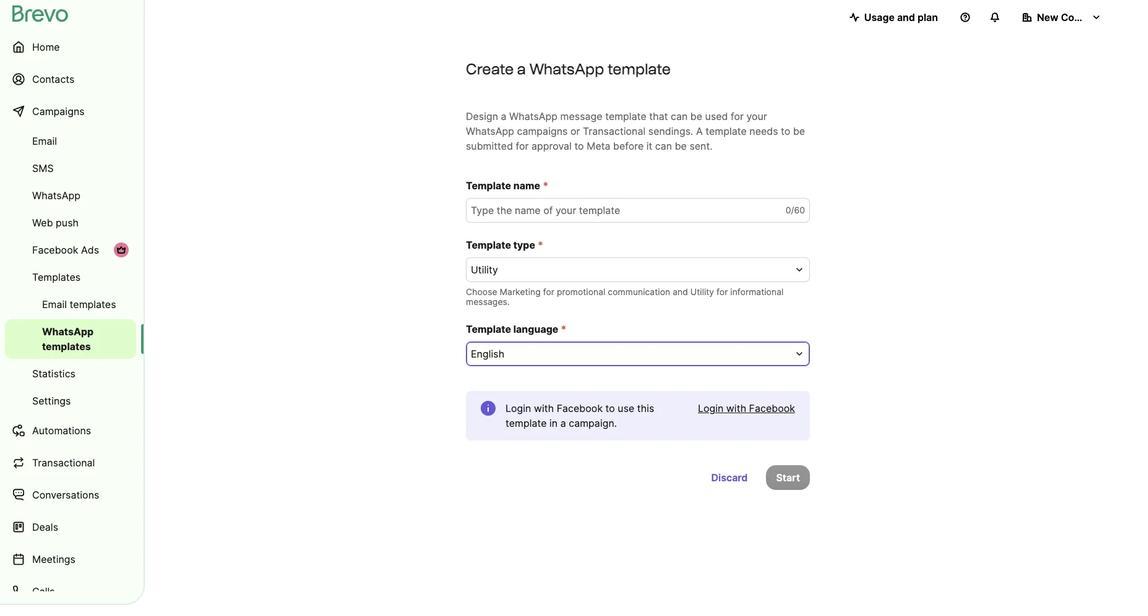 Task type: vqa. For each thing, say whether or not it's contained in the screenshot.
plan
yes



Task type: locate. For each thing, give the bounding box(es) containing it.
for
[[731, 110, 744, 123], [516, 140, 529, 152], [543, 287, 555, 297], [717, 287, 728, 297]]

0 vertical spatial utility
[[471, 264, 498, 276]]

company
[[1061, 11, 1107, 24]]

1 login from the left
[[506, 402, 531, 415]]

template left type
[[466, 239, 511, 251]]

2 vertical spatial be
[[675, 140, 687, 152]]

1 vertical spatial utility
[[691, 287, 714, 297]]

transactional
[[583, 125, 646, 137], [32, 457, 95, 469]]

facebook inside login with facebook to use this template in a campaign.
[[557, 402, 603, 415]]

Type the name of your template text field
[[466, 198, 810, 223]]

1 vertical spatial to
[[575, 140, 584, 152]]

before
[[613, 140, 644, 152]]

0 vertical spatial and
[[897, 11, 915, 24]]

a inside design a whatsapp message template that can be used for your whatsapp campaigns or transactional sendings. a template needs to be submitted for approval to meta before it can be sent.
[[501, 110, 507, 123]]

templates
[[32, 271, 81, 283]]

* for template name *
[[543, 179, 548, 192]]

2 with from the left
[[727, 402, 746, 415]]

* right name
[[543, 179, 548, 192]]

a for design
[[501, 110, 507, 123]]

template down used
[[706, 125, 747, 137]]

informational
[[731, 287, 784, 297]]

sms
[[32, 162, 54, 175]]

with inside login with facebook to use this template in a campaign.
[[534, 402, 554, 415]]

to left use
[[606, 402, 615, 415]]

email up 'sms'
[[32, 135, 57, 147]]

statistics link
[[5, 361, 136, 386]]

templates
[[70, 298, 116, 311], [42, 340, 91, 353]]

2 vertical spatial to
[[606, 402, 615, 415]]

templates for email templates
[[70, 298, 116, 311]]

0 vertical spatial be
[[691, 110, 703, 123]]

0 vertical spatial to
[[781, 125, 791, 137]]

to down or
[[575, 140, 584, 152]]

None field
[[471, 347, 790, 361]]

and left plan
[[897, 11, 915, 24]]

facebook for login with facebook
[[749, 402, 795, 415]]

1 horizontal spatial login
[[698, 402, 724, 415]]

can right it
[[655, 140, 672, 152]]

whatsapp up "web push"
[[32, 189, 80, 202]]

1 vertical spatial *
[[538, 239, 543, 251]]

transactional up before
[[583, 125, 646, 137]]

promotional
[[557, 287, 606, 297]]

0 horizontal spatial be
[[675, 140, 687, 152]]

campaigns
[[32, 105, 85, 118]]

alert
[[466, 391, 810, 441]]

for down campaigns
[[516, 140, 529, 152]]

email down templates
[[42, 298, 67, 311]]

utility
[[471, 264, 498, 276], [691, 287, 714, 297]]

2 horizontal spatial to
[[781, 125, 791, 137]]

conversations link
[[5, 480, 136, 510]]

1 vertical spatial be
[[793, 125, 805, 137]]

with
[[534, 402, 554, 415], [727, 402, 746, 415]]

marketing
[[500, 287, 541, 297]]

create
[[466, 60, 514, 78]]

*
[[543, 179, 548, 192], [538, 239, 543, 251], [561, 323, 567, 335]]

1 vertical spatial a
[[501, 110, 507, 123]]

2 vertical spatial template
[[466, 323, 511, 335]]

2 vertical spatial a
[[561, 417, 566, 430]]

template for template type
[[466, 239, 511, 251]]

1 horizontal spatial and
[[897, 11, 915, 24]]

0 horizontal spatial transactional
[[32, 457, 95, 469]]

1 template from the top
[[466, 179, 511, 192]]

facebook ads link
[[5, 238, 136, 262]]

message
[[561, 110, 603, 123]]

0 vertical spatial transactional
[[583, 125, 646, 137]]

* right type
[[538, 239, 543, 251]]

to right needs
[[781, 125, 791, 137]]

2 login from the left
[[698, 402, 724, 415]]

transactional inside design a whatsapp message template that can be used for your whatsapp campaigns or transactional sendings. a template needs to be submitted for approval to meta before it can be sent.
[[583, 125, 646, 137]]

* right "language"
[[561, 323, 567, 335]]

2 horizontal spatial be
[[793, 125, 805, 137]]

0 horizontal spatial with
[[534, 402, 554, 415]]

email inside 'link'
[[32, 135, 57, 147]]

english button
[[466, 342, 810, 366]]

3 template from the top
[[466, 323, 511, 335]]

0 vertical spatial email
[[32, 135, 57, 147]]

or
[[571, 125, 580, 137]]

template
[[466, 179, 511, 192], [466, 239, 511, 251], [466, 323, 511, 335]]

none field inside english popup button
[[471, 347, 790, 361]]

english
[[471, 348, 504, 360]]

statistics
[[32, 368, 75, 380]]

can
[[671, 110, 688, 123], [655, 140, 672, 152]]

a
[[517, 60, 526, 78], [501, 110, 507, 123], [561, 417, 566, 430]]

sent.
[[690, 140, 713, 152]]

template up english
[[466, 323, 511, 335]]

2 vertical spatial *
[[561, 323, 567, 335]]

1 vertical spatial email
[[42, 298, 67, 311]]

0 horizontal spatial and
[[673, 287, 688, 297]]

0 vertical spatial template
[[466, 179, 511, 192]]

1 horizontal spatial with
[[727, 402, 746, 415]]

template left the in
[[506, 417, 547, 430]]

1 horizontal spatial a
[[517, 60, 526, 78]]

login with facebook
[[698, 402, 795, 415]]

email for email templates
[[42, 298, 67, 311]]

1 vertical spatial and
[[673, 287, 688, 297]]

facebook for login with facebook to use this template in a campaign.
[[557, 402, 603, 415]]

needs
[[750, 125, 778, 137]]

email templates
[[42, 298, 116, 311]]

login
[[506, 402, 531, 415], [698, 402, 724, 415]]

a right the in
[[561, 417, 566, 430]]

1 with from the left
[[534, 402, 554, 415]]

1 horizontal spatial utility
[[691, 287, 714, 297]]

1 vertical spatial transactional
[[32, 457, 95, 469]]

0 vertical spatial templates
[[70, 298, 116, 311]]

be
[[691, 110, 703, 123], [793, 125, 805, 137], [675, 140, 687, 152]]

start button
[[766, 465, 810, 490]]

login with facebook link
[[698, 401, 795, 416]]

home link
[[5, 32, 136, 62]]

facebook
[[32, 244, 78, 256], [557, 402, 603, 415], [749, 402, 795, 415]]

2 template from the top
[[466, 239, 511, 251]]

template
[[608, 60, 671, 78], [605, 110, 647, 123], [706, 125, 747, 137], [506, 417, 547, 430]]

60
[[794, 205, 805, 215]]

be right needs
[[793, 125, 805, 137]]

a for create
[[517, 60, 526, 78]]

templates down templates link
[[70, 298, 116, 311]]

and right communication
[[673, 287, 688, 297]]

1 horizontal spatial transactional
[[583, 125, 646, 137]]

to inside login with facebook to use this template in a campaign.
[[606, 402, 615, 415]]

1 vertical spatial templates
[[42, 340, 91, 353]]

0 vertical spatial *
[[543, 179, 548, 192]]

it
[[647, 140, 653, 152]]

be up a at the top right of the page
[[691, 110, 703, 123]]

whatsapp up submitted
[[466, 125, 514, 137]]

be down sendings.
[[675, 140, 687, 152]]

a right design
[[501, 110, 507, 123]]

email
[[32, 135, 57, 147], [42, 298, 67, 311]]

utility inside popup button
[[471, 264, 498, 276]]

utility left informational at right top
[[691, 287, 714, 297]]

can up sendings.
[[671, 110, 688, 123]]

template left name
[[466, 179, 511, 192]]

1 horizontal spatial facebook
[[557, 402, 603, 415]]

whatsapp
[[529, 60, 604, 78], [509, 110, 558, 123], [466, 125, 514, 137], [32, 189, 80, 202], [42, 326, 94, 338]]

0 vertical spatial can
[[671, 110, 688, 123]]

* for template type *
[[538, 239, 543, 251]]

0 horizontal spatial a
[[501, 110, 507, 123]]

and
[[897, 11, 915, 24], [673, 287, 688, 297]]

1 vertical spatial template
[[466, 239, 511, 251]]

use
[[618, 402, 635, 415]]

transactional down automations on the bottom of page
[[32, 457, 95, 469]]

login inside login with facebook to use this template in a campaign.
[[506, 402, 531, 415]]

utility inside choose marketing for promotional communication and utility for informational messages.
[[691, 287, 714, 297]]

whatsapp link
[[5, 183, 136, 208]]

templates inside whatsapp templates
[[42, 340, 91, 353]]

web push
[[32, 217, 79, 229]]

contacts
[[32, 73, 74, 85]]

2 horizontal spatial a
[[561, 417, 566, 430]]

2 horizontal spatial facebook
[[749, 402, 795, 415]]

discard
[[711, 472, 748, 484]]

1 horizontal spatial to
[[606, 402, 615, 415]]

a right create
[[517, 60, 526, 78]]

0 horizontal spatial login
[[506, 402, 531, 415]]

0 horizontal spatial utility
[[471, 264, 498, 276]]

and inside button
[[897, 11, 915, 24]]

design a whatsapp message template that can be used for your whatsapp campaigns or transactional sendings. a template needs to be submitted for approval to meta before it can be sent.
[[466, 110, 805, 152]]

web
[[32, 217, 53, 229]]

0 vertical spatial a
[[517, 60, 526, 78]]

template up that
[[608, 60, 671, 78]]

templates up statistics link on the left of the page
[[42, 340, 91, 353]]

utility up choose
[[471, 264, 498, 276]]

templates for whatsapp templates
[[42, 340, 91, 353]]

email for email
[[32, 135, 57, 147]]



Task type: describe. For each thing, give the bounding box(es) containing it.
design
[[466, 110, 498, 123]]

and inside choose marketing for promotional communication and utility for informational messages.
[[673, 287, 688, 297]]

usage
[[864, 11, 895, 24]]

web push link
[[5, 210, 136, 235]]

your
[[747, 110, 767, 123]]

transactional inside 'link'
[[32, 457, 95, 469]]

whatsapp down email templates link
[[42, 326, 94, 338]]

conversations
[[32, 489, 99, 501]]

contacts link
[[5, 64, 136, 94]]

calls link
[[5, 577, 136, 605]]

start
[[776, 472, 800, 484]]

template name *
[[466, 179, 548, 192]]

/
[[791, 205, 794, 215]]

template type *
[[466, 239, 543, 251]]

in
[[550, 417, 558, 430]]

home
[[32, 41, 60, 53]]

messages.
[[466, 296, 510, 307]]

transactional link
[[5, 448, 136, 478]]

left___rvooi image
[[116, 245, 126, 255]]

campaigns link
[[5, 97, 136, 126]]

settings link
[[5, 389, 136, 413]]

login for login with facebook to use this template in a campaign.
[[506, 402, 531, 415]]

templates link
[[5, 265, 136, 290]]

communication
[[608, 287, 670, 297]]

facebook ads
[[32, 244, 99, 256]]

settings
[[32, 395, 71, 407]]

meetings link
[[5, 545, 136, 574]]

usage and plan
[[864, 11, 938, 24]]

0 horizontal spatial to
[[575, 140, 584, 152]]

1 vertical spatial can
[[655, 140, 672, 152]]

for left informational at right top
[[717, 287, 728, 297]]

whatsapp templates
[[42, 326, 94, 353]]

usage and plan button
[[840, 5, 948, 30]]

new
[[1037, 11, 1059, 24]]

campaign.
[[569, 417, 617, 430]]

meta
[[587, 140, 611, 152]]

automations
[[32, 425, 91, 437]]

template inside login with facebook to use this template in a campaign.
[[506, 417, 547, 430]]

used
[[705, 110, 728, 123]]

login for login with facebook
[[698, 402, 724, 415]]

approval
[[532, 140, 572, 152]]

template for template name
[[466, 179, 511, 192]]

email templates link
[[5, 292, 136, 317]]

discard button
[[701, 465, 758, 490]]

name
[[514, 179, 540, 192]]

language
[[514, 323, 559, 335]]

for right marketing
[[543, 287, 555, 297]]

whatsapp up message
[[529, 60, 604, 78]]

email link
[[5, 129, 136, 153]]

deals
[[32, 521, 58, 534]]

whatsapp templates link
[[5, 319, 136, 359]]

sendings.
[[648, 125, 693, 137]]

template for template language
[[466, 323, 511, 335]]

choose marketing for promotional communication and utility for informational messages.
[[466, 287, 784, 307]]

that
[[649, 110, 668, 123]]

ads
[[81, 244, 99, 256]]

push
[[56, 217, 79, 229]]

submitted
[[466, 140, 513, 152]]

sms link
[[5, 156, 136, 181]]

type
[[514, 239, 535, 251]]

whatsapp up campaigns
[[509, 110, 558, 123]]

utility button
[[466, 257, 810, 282]]

with for login with facebook to use this template in a campaign.
[[534, 402, 554, 415]]

campaigns
[[517, 125, 568, 137]]

0 / 60
[[786, 205, 805, 215]]

create a whatsapp template
[[466, 60, 671, 78]]

this
[[637, 402, 654, 415]]

a
[[696, 125, 703, 137]]

with for login with facebook
[[727, 402, 746, 415]]

* for template language *
[[561, 323, 567, 335]]

meetings
[[32, 553, 75, 566]]

new company
[[1037, 11, 1107, 24]]

for left your
[[731, 110, 744, 123]]

template language *
[[466, 323, 567, 335]]

automations link
[[5, 416, 136, 446]]

login with facebook to use this template in a campaign.
[[506, 402, 654, 430]]

0 horizontal spatial facebook
[[32, 244, 78, 256]]

new company button
[[1013, 5, 1112, 30]]

calls
[[32, 586, 55, 598]]

plan
[[918, 11, 938, 24]]

0
[[786, 205, 791, 215]]

deals link
[[5, 512, 136, 542]]

1 horizontal spatial be
[[691, 110, 703, 123]]

choose
[[466, 287, 497, 297]]

template up before
[[605, 110, 647, 123]]

a inside login with facebook to use this template in a campaign.
[[561, 417, 566, 430]]

alert containing login with facebook to use this template in a campaign.
[[466, 391, 810, 441]]



